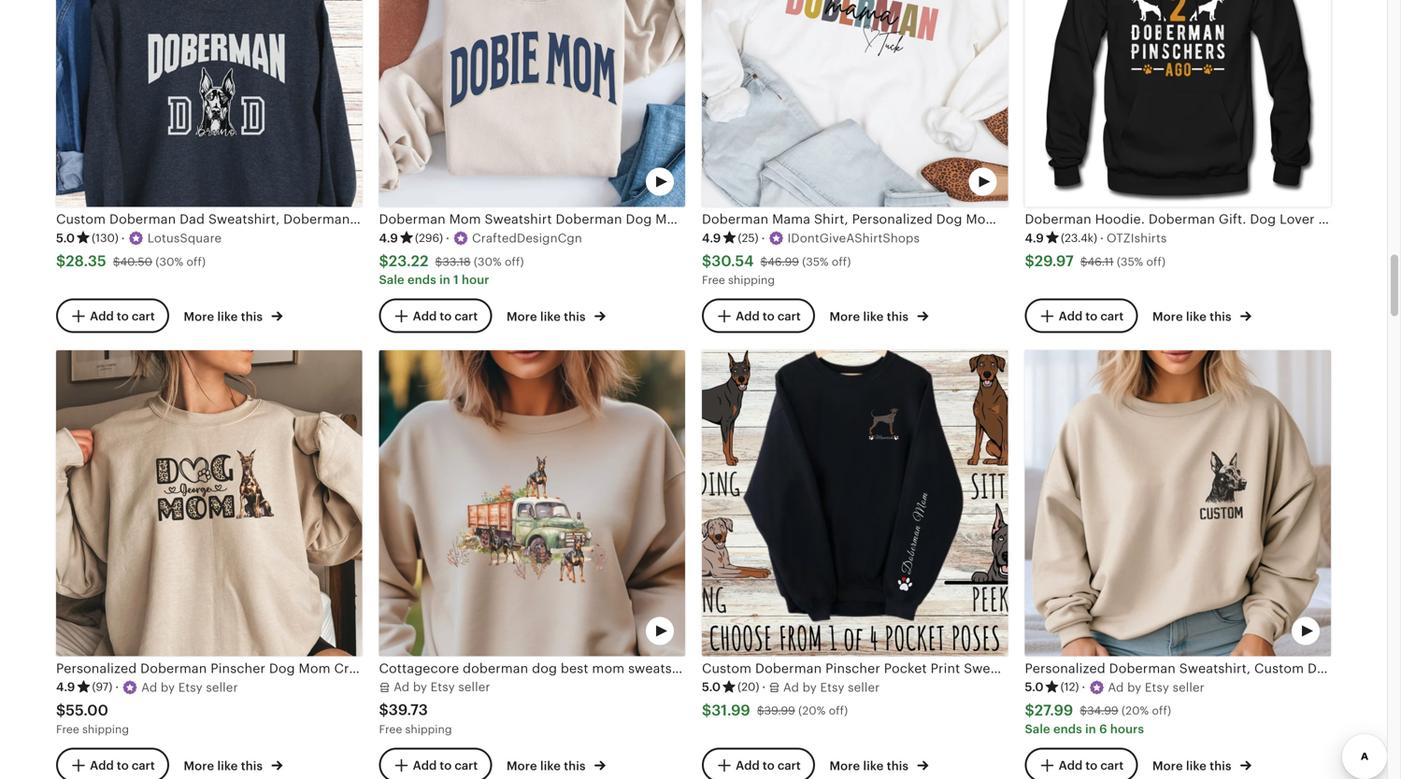 Task type: locate. For each thing, give the bounding box(es) containing it.
(130)
[[92, 232, 119, 244]]

d up the 39.73
[[402, 681, 410, 695]]

add for 28.35
[[90, 310, 114, 324]]

$ 39.73 free shipping
[[379, 702, 452, 736]]

(30% inside $ 28.35 $ 40.50 (30% off)
[[156, 256, 183, 268]]

to down $ 27.99 $ 34.99 (20% off) sale ends in 6 hours
[[1086, 759, 1098, 773]]

4.9 up 29.97
[[1025, 231, 1044, 245]]

this for 30.54
[[887, 310, 909, 324]]

a
[[394, 681, 402, 695], [141, 681, 150, 695], [783, 681, 792, 695], [1108, 681, 1117, 695]]

(30%
[[156, 256, 183, 268], [474, 256, 502, 268]]

2 (20% from the left
[[1122, 705, 1149, 718]]

1 seller from the left
[[458, 681, 490, 695]]

ends
[[408, 273, 436, 287], [1054, 723, 1083, 737]]

· right (97)
[[115, 681, 119, 695]]

add to cart for 29.97
[[1059, 310, 1124, 324]]

this for 29.97
[[1210, 310, 1232, 324]]

cottagecore doberman dog best mom sweatshirt, fall trends dobie dog mom best birthday gift thankful sweater, dobie lover dad gift sweatshirt image
[[379, 350, 685, 657]]

4.9 up 55.00 at the left bottom of page
[[56, 681, 75, 695]]

(30% inside $ 23.22 $ 33.18 (30% off) sale ends in 1 hour
[[474, 256, 502, 268]]

1 horizontal spatial 5.0
[[702, 681, 721, 695]]

0 vertical spatial sale
[[379, 273, 405, 287]]

46.99
[[768, 256, 799, 268]]

0 vertical spatial ends
[[408, 273, 436, 287]]

seller
[[458, 681, 490, 695], [206, 681, 238, 695], [848, 681, 880, 695], [1173, 681, 1205, 695]]

4 a d b y etsy seller from the left
[[1108, 681, 1205, 695]]

etsy right (97)
[[178, 681, 203, 695]]

0 horizontal spatial (20%
[[799, 705, 826, 718]]

(30% down lotussquare
[[156, 256, 183, 268]]

a up '39.99'
[[783, 681, 792, 695]]

31.99
[[712, 703, 751, 719]]

off) inside $ 29.97 $ 46.11 (35% off)
[[1147, 256, 1166, 268]]

5.0 for 28.35
[[56, 231, 75, 245]]

29.97
[[1035, 253, 1074, 270]]

off) down crafteddesigncgn
[[505, 256, 524, 268]]

free
[[702, 274, 725, 287], [379, 724, 402, 736], [56, 724, 79, 736]]

4.9 inside image
[[1025, 231, 1044, 245]]

1 horizontal spatial free
[[379, 724, 402, 736]]

free inside the '$ 55.00 free shipping'
[[56, 724, 79, 736]]

etsy up $ 31.99 $ 39.99 (20% off)
[[820, 681, 845, 695]]

4 etsy from the left
[[1145, 681, 1170, 695]]

add to cart button down $ 28.35 $ 40.50 (30% off)
[[56, 299, 169, 334]]

a d b y etsy seller for (97)
[[141, 681, 238, 695]]

0 horizontal spatial (35%
[[802, 256, 829, 268]]

add to cart down the '$ 55.00 free shipping'
[[90, 759, 155, 773]]

off)
[[187, 256, 206, 268], [505, 256, 524, 268], [832, 256, 851, 268], [1147, 256, 1166, 268], [829, 705, 848, 718], [1152, 705, 1172, 718]]

product video element for 27.99
[[1025, 350, 1331, 657]]

1 horizontal spatial in
[[1086, 723, 1097, 737]]

free inside $ 39.73 free shipping
[[379, 724, 402, 736]]

b for (97)
[[161, 681, 169, 695]]

add to cart down 6
[[1059, 759, 1124, 773]]

2 horizontal spatial 5.0
[[1025, 681, 1044, 695]]

more
[[184, 310, 214, 324], [507, 310, 537, 324], [830, 310, 860, 324], [1153, 310, 1183, 324], [184, 760, 214, 774], [507, 760, 537, 774], [830, 760, 860, 774], [1153, 760, 1183, 774]]

3 seller from the left
[[848, 681, 880, 695]]

2 a from the left
[[141, 681, 150, 695]]

add to cart button
[[56, 299, 169, 334], [379, 299, 492, 334], [702, 299, 815, 334], [1025, 299, 1138, 334], [56, 748, 169, 780], [379, 748, 492, 780], [702, 748, 815, 780], [1025, 748, 1138, 780]]

(30% up hour
[[474, 256, 502, 268]]

add down the '$ 55.00 free shipping'
[[90, 759, 114, 773]]

shipping for 39.73
[[405, 724, 452, 736]]

off) down lotussquare
[[187, 256, 206, 268]]

y for (12)
[[1135, 681, 1142, 695]]

a d b y etsy seller
[[394, 681, 490, 695], [141, 681, 238, 695], [783, 681, 880, 695], [1108, 681, 1205, 695]]

2 d from the left
[[149, 681, 157, 695]]

a right (97)
[[141, 681, 150, 695]]

4.9 inside image
[[56, 681, 75, 695]]

product video element for 23.22
[[379, 0, 685, 207]]

personalized doberman pinscher dog mom crewneck sweatshirt, custom dog name gift for dobie dad, dobermann owner pullover jumper image
[[56, 350, 362, 657]]

seller for (12)
[[1173, 681, 1205, 695]]

more like this for 23.22
[[507, 310, 589, 324]]

shipping inside $ 30.54 $ 46.99 (35% off) free shipping
[[728, 274, 775, 287]]

2 seller from the left
[[206, 681, 238, 695]]

2 (35% from the left
[[1117, 256, 1144, 268]]

$ inside $ 31.99 $ 39.99 (20% off)
[[757, 705, 765, 718]]

d right (97)
[[149, 681, 157, 695]]

33.18
[[443, 256, 471, 268]]

add to cart button down $ 30.54 $ 46.99 (35% off) free shipping
[[702, 299, 815, 334]]

0 horizontal spatial 5.0
[[56, 231, 75, 245]]

hour
[[462, 273, 490, 287]]

more like this for 30.54
[[830, 310, 912, 324]]

27.99
[[1035, 703, 1074, 719]]

(20% up hours
[[1122, 705, 1149, 718]]

0 horizontal spatial free
[[56, 724, 79, 736]]

y up hours
[[1135, 681, 1142, 695]]

product video element for 39.73
[[379, 350, 685, 657]]

y for (20)
[[810, 681, 817, 695]]

$ inside $ 28.35 $ 40.50 (30% off)
[[113, 256, 120, 268]]

(23.4k)
[[1061, 232, 1098, 244]]

sale down 27.99
[[1025, 723, 1051, 737]]

1 b from the left
[[413, 681, 421, 695]]

add down $ 27.99 $ 34.99 (20% off) sale ends in 6 hours
[[1059, 759, 1083, 773]]

add to cart down $ 31.99 $ 39.99 (20% off)
[[736, 759, 801, 773]]

in left 6
[[1086, 723, 1097, 737]]

ends inside $ 27.99 $ 34.99 (20% off) sale ends in 6 hours
[[1054, 723, 1083, 737]]

6
[[1100, 723, 1108, 737]]

in
[[440, 273, 451, 287], [1086, 723, 1097, 737]]

this for 31.99
[[887, 760, 909, 774]]

b up the 39.73
[[413, 681, 421, 695]]

add
[[90, 310, 114, 324], [413, 310, 437, 324], [736, 310, 760, 324], [1059, 310, 1083, 324], [90, 759, 114, 773], [413, 759, 437, 773], [736, 759, 760, 773], [1059, 759, 1083, 773]]

a up 34.99
[[1108, 681, 1117, 695]]

shipping inside the '$ 55.00 free shipping'
[[82, 724, 129, 736]]

etsy up $ 27.99 $ 34.99 (20% off) sale ends in 6 hours
[[1145, 681, 1170, 695]]

add to cart down $ 28.35 $ 40.50 (30% off)
[[90, 310, 155, 324]]

add for 27.99
[[1059, 759, 1083, 773]]

1 horizontal spatial ends
[[1054, 723, 1083, 737]]

1 a from the left
[[394, 681, 402, 695]]

·
[[121, 231, 125, 245], [446, 231, 450, 245], [762, 231, 765, 245], [1101, 231, 1104, 245], [115, 681, 119, 695], [762, 681, 766, 695], [1082, 681, 1086, 695]]

off) for 23.22
[[505, 256, 524, 268]]

add down $ 30.54 $ 46.99 (35% off) free shipping
[[736, 310, 760, 324]]

0 horizontal spatial ends
[[408, 273, 436, 287]]

(35%
[[802, 256, 829, 268], [1117, 256, 1144, 268]]

2 b from the left
[[161, 681, 169, 695]]

23.22
[[389, 253, 429, 270]]

add to cart
[[90, 310, 155, 324], [413, 310, 478, 324], [736, 310, 801, 324], [1059, 310, 1124, 324], [90, 759, 155, 773], [413, 759, 478, 773], [736, 759, 801, 773], [1059, 759, 1124, 773]]

free for 39.73
[[379, 724, 402, 736]]

more for 23.22
[[507, 310, 537, 324]]

1 horizontal spatial sale
[[1025, 723, 1051, 737]]

(35% inside $ 30.54 $ 46.99 (35% off) free shipping
[[802, 256, 829, 268]]

to
[[117, 310, 129, 324], [440, 310, 452, 324], [763, 310, 775, 324], [1086, 310, 1098, 324], [117, 759, 129, 773], [440, 759, 452, 773], [763, 759, 775, 773], [1086, 759, 1098, 773]]

off) right 34.99
[[1152, 705, 1172, 718]]

custom doberman dad sweatshirt, doberman dad gift,  dobie dad gift, doberman shirt, dog dad father's day gift, doberman pinscher crewneck image
[[56, 0, 362, 207]]

· right (12)
[[1082, 681, 1086, 695]]

in inside $ 23.22 $ 33.18 (30% off) sale ends in 1 hour
[[440, 273, 451, 287]]

off) inside $ 23.22 $ 33.18 (30% off) sale ends in 1 hour
[[505, 256, 524, 268]]

0 horizontal spatial in
[[440, 273, 451, 287]]

off) down the otzishirts
[[1147, 256, 1166, 268]]

add to cart button for 30.54
[[702, 299, 815, 334]]

in for 23.22
[[440, 273, 451, 287]]

0 horizontal spatial sale
[[379, 273, 405, 287]]

4.9 star rating with 97 reviews image
[[56, 679, 112, 697]]

1 (30% from the left
[[156, 256, 183, 268]]

b for (12)
[[1128, 681, 1136, 695]]

shipping
[[728, 274, 775, 287], [405, 724, 452, 736], [82, 724, 129, 736]]

ends down 23.22
[[408, 273, 436, 287]]

1 vertical spatial ends
[[1054, 723, 1083, 737]]

more like this link for 30.54
[[830, 306, 929, 326]]

1 horizontal spatial (35%
[[1117, 256, 1144, 268]]

3 d from the left
[[792, 681, 799, 695]]

4.9 star rating with 23.4k reviews image
[[1025, 230, 1098, 247]]

· right the (130)
[[121, 231, 125, 245]]

(12)
[[1061, 681, 1079, 694]]

· inside · otzishirts
[[1101, 231, 1104, 245]]

d up 34.99
[[1116, 681, 1124, 695]]

cart for 30.54
[[778, 310, 801, 324]]

4 a from the left
[[1108, 681, 1117, 695]]

(35% inside $ 29.97 $ 46.11 (35% off)
[[1117, 256, 1144, 268]]

b
[[413, 681, 421, 695], [161, 681, 169, 695], [803, 681, 811, 695], [1128, 681, 1136, 695]]

3 y from the left
[[810, 681, 817, 695]]

add to cart button down $ 31.99 $ 39.99 (20% off)
[[702, 748, 815, 780]]

to down $ 28.35 $ 40.50 (30% off)
[[117, 310, 129, 324]]

cart
[[132, 310, 155, 324], [455, 310, 478, 324], [778, 310, 801, 324], [1101, 310, 1124, 324], [132, 759, 155, 773], [455, 759, 478, 773], [778, 759, 801, 773], [1101, 759, 1124, 773]]

cart for 28.35
[[132, 310, 155, 324]]

1 horizontal spatial (30%
[[474, 256, 502, 268]]

39.73
[[389, 702, 428, 719]]

sale
[[379, 273, 405, 287], [1025, 723, 1051, 737]]

1 horizontal spatial shipping
[[405, 724, 452, 736]]

seller for (20)
[[848, 681, 880, 695]]

off) inside $ 27.99 $ 34.99 (20% off) sale ends in 6 hours
[[1152, 705, 1172, 718]]

ends inside $ 23.22 $ 33.18 (30% off) sale ends in 1 hour
[[408, 273, 436, 287]]

to down $ 31.99 $ 39.99 (20% off)
[[763, 759, 775, 773]]

(296)
[[415, 232, 443, 244]]

this
[[241, 310, 263, 324], [564, 310, 586, 324], [887, 310, 909, 324], [1210, 310, 1232, 324], [241, 760, 263, 774], [564, 760, 586, 774], [887, 760, 909, 774], [1210, 760, 1232, 774]]

to down $ 30.54 $ 46.99 (35% off) free shipping
[[763, 310, 775, 324]]

add to cart down $ 39.73 free shipping
[[413, 759, 478, 773]]

add to cart button down '1'
[[379, 299, 492, 334]]

$
[[56, 253, 66, 270], [379, 253, 389, 270], [702, 253, 712, 270], [1025, 253, 1035, 270], [113, 256, 120, 268], [435, 256, 443, 268], [761, 256, 768, 268], [1081, 256, 1088, 268], [379, 702, 389, 719], [56, 703, 66, 719], [702, 703, 712, 719], [1025, 703, 1035, 719], [757, 705, 765, 718], [1080, 705, 1088, 718]]

free down 55.00 at the left bottom of page
[[56, 724, 79, 736]]

add to cart for 30.54
[[736, 310, 801, 324]]

add for 29.97
[[1059, 310, 1083, 324]]

5.0 star rating with 12 reviews image
[[1025, 679, 1079, 697]]

off) inside $ 28.35 $ 40.50 (30% off)
[[187, 256, 206, 268]]

y up the 39.73
[[421, 681, 427, 695]]

to down $ 29.97 $ 46.11 (35% off)
[[1086, 310, 1098, 324]]

doberman mom sweatshirt doberman dog mom shirt, dog lover sweatshirt, dobie mom shirt, doberman sweater, doberman gifts, dobie mama crewneck image
[[379, 0, 685, 207]]

more for 29.97
[[1153, 310, 1183, 324]]

off) inside $ 30.54 $ 46.99 (35% off) free shipping
[[832, 256, 851, 268]]

b right (97)
[[161, 681, 169, 695]]

like for 27.99
[[1187, 760, 1207, 774]]

(20% inside $ 27.99 $ 34.99 (20% off) sale ends in 6 hours
[[1122, 705, 1149, 718]]

free down the 39.73
[[379, 724, 402, 736]]

4.9 up 23.22
[[379, 231, 398, 245]]

(25)
[[738, 232, 759, 244]]

2 (30% from the left
[[474, 256, 502, 268]]

2 y from the left
[[168, 681, 175, 695]]

add to cart down $ 30.54 $ 46.99 (35% off) free shipping
[[736, 310, 801, 324]]

(20% right '39.99'
[[799, 705, 826, 718]]

· right (25)
[[762, 231, 765, 245]]

sale inside $ 27.99 $ 34.99 (20% off) sale ends in 6 hours
[[1025, 723, 1051, 737]]

ends down 27.99
[[1054, 723, 1083, 737]]

3 a d b y etsy seller from the left
[[783, 681, 880, 695]]

4 seller from the left
[[1173, 681, 1205, 695]]

2 etsy from the left
[[178, 681, 203, 695]]

a d b y etsy seller up the 39.73
[[394, 681, 490, 695]]

add to cart down $ 29.97 $ 46.11 (35% off)
[[1059, 310, 1124, 324]]

product video element
[[379, 0, 685, 207], [702, 0, 1008, 207], [379, 350, 685, 657], [1025, 350, 1331, 657]]

add to cart for 28.35
[[90, 310, 155, 324]]

4.9 up '30.54'
[[702, 231, 721, 245]]

1 a d b y etsy seller from the left
[[394, 681, 490, 695]]

add to cart button down 6
[[1025, 748, 1138, 780]]

y
[[421, 681, 427, 695], [168, 681, 175, 695], [810, 681, 817, 695], [1135, 681, 1142, 695]]

add for 31.99
[[736, 759, 760, 773]]

etsy for (97)
[[178, 681, 203, 695]]

etsy
[[431, 681, 455, 695], [178, 681, 203, 695], [820, 681, 845, 695], [1145, 681, 1170, 695]]

more like this for 31.99
[[830, 760, 912, 774]]

shipping inside $ 39.73 free shipping
[[405, 724, 452, 736]]

in left '1'
[[440, 273, 451, 287]]

(97)
[[92, 681, 112, 694]]

more like this link for 23.22
[[507, 306, 606, 326]]

4 b from the left
[[1128, 681, 1136, 695]]

like
[[217, 310, 238, 324], [540, 310, 561, 324], [863, 310, 884, 324], [1187, 310, 1207, 324], [217, 760, 238, 774], [540, 760, 561, 774], [863, 760, 884, 774], [1187, 760, 1207, 774]]

more like this
[[184, 310, 266, 324], [507, 310, 589, 324], [830, 310, 912, 324], [1153, 310, 1235, 324], [184, 760, 266, 774], [507, 760, 589, 774], [830, 760, 912, 774], [1153, 760, 1235, 774]]

etsy up $ 39.73 free shipping
[[431, 681, 455, 695]]

(20%
[[799, 705, 826, 718], [1122, 705, 1149, 718]]

2 a d b y etsy seller from the left
[[141, 681, 238, 695]]

sale for 23.22
[[379, 273, 405, 287]]

$ 31.99 $ 39.99 (20% off)
[[702, 703, 848, 719]]

to down $ 23.22 $ 33.18 (30% off) sale ends in 1 hour
[[440, 310, 452, 324]]

add down "28.35"
[[90, 310, 114, 324]]

more for 27.99
[[1153, 760, 1183, 774]]

b up $ 31.99 $ 39.99 (20% off)
[[803, 681, 811, 695]]

(30% for 28.35
[[156, 256, 183, 268]]

5.0 star rating with 20 reviews image
[[702, 679, 760, 697]]

40.50
[[120, 256, 152, 268]]

3 etsy from the left
[[820, 681, 845, 695]]

add down $ 39.73 free shipping
[[413, 759, 437, 773]]

to for 31.99
[[763, 759, 775, 773]]

crafteddesigncgn
[[472, 231, 582, 245]]

1 (35% from the left
[[802, 256, 829, 268]]

4.9 for 23.22
[[379, 231, 398, 245]]

b up hours
[[1128, 681, 1136, 695]]

(35% down · otzishirts
[[1117, 256, 1144, 268]]

$ 29.97 $ 46.11 (35% off)
[[1025, 253, 1166, 270]]

shipping down the 39.73
[[405, 724, 452, 736]]

sale down 23.22
[[379, 273, 405, 287]]

more like this link
[[184, 306, 283, 326], [507, 306, 606, 326], [830, 306, 929, 326], [1153, 306, 1252, 326], [184, 756, 283, 775], [507, 756, 606, 775], [830, 756, 929, 775], [1153, 756, 1252, 775]]

free for 55.00
[[56, 724, 79, 736]]

add to cart down '1'
[[413, 310, 478, 324]]

off) inside $ 31.99 $ 39.99 (20% off)
[[829, 705, 848, 718]]

(35% right 46.99
[[802, 256, 829, 268]]

1 (20% from the left
[[799, 705, 826, 718]]

shipping down '30.54'
[[728, 274, 775, 287]]

more like this link for 28.35
[[184, 306, 283, 326]]

· right (23.4k) at the right of the page
[[1101, 231, 1104, 245]]

$ inside the '$ 55.00 free shipping'
[[56, 703, 66, 719]]

cart for 27.99
[[1101, 759, 1124, 773]]

a d b y etsy seller up '39.99'
[[783, 681, 880, 695]]

add to cart for 31.99
[[736, 759, 801, 773]]

y up $ 31.99 $ 39.99 (20% off)
[[810, 681, 817, 695]]

5.0 up "28.35"
[[56, 231, 75, 245]]

add to cart button for 27.99
[[1025, 748, 1138, 780]]

1 horizontal spatial (20%
[[1122, 705, 1149, 718]]

· right (20)
[[762, 681, 766, 695]]

free down '30.54'
[[702, 274, 725, 287]]

5.0
[[56, 231, 75, 245], [702, 681, 721, 695], [1025, 681, 1044, 695]]

0 vertical spatial in
[[440, 273, 451, 287]]

34.99
[[1088, 705, 1119, 718]]

more for 28.35
[[184, 310, 214, 324]]

$ 23.22 $ 33.18 (30% off) sale ends in 1 hour
[[379, 253, 524, 287]]

add down 31.99
[[736, 759, 760, 773]]

a d b y etsy seller right (97)
[[141, 681, 238, 695]]

4 y from the left
[[1135, 681, 1142, 695]]

5.0 up 31.99
[[702, 681, 721, 695]]

3 b from the left
[[803, 681, 811, 695]]

4.9
[[379, 231, 398, 245], [702, 231, 721, 245], [1025, 231, 1044, 245], [56, 681, 75, 695]]

4 d from the left
[[1116, 681, 1124, 695]]

· for (20)
[[762, 681, 766, 695]]

a d b y etsy seller up hours
[[1108, 681, 1205, 695]]

5.0 up 27.99
[[1025, 681, 1044, 695]]

add down $ 23.22 $ 33.18 (30% off) sale ends in 1 hour
[[413, 310, 437, 324]]

sale inside $ 23.22 $ 33.18 (30% off) sale ends in 1 hour
[[379, 273, 405, 287]]

0 horizontal spatial shipping
[[82, 724, 129, 736]]

add down 29.97
[[1059, 310, 1083, 324]]

0 horizontal spatial (30%
[[156, 256, 183, 268]]

(20% inside $ 31.99 $ 39.99 (20% off)
[[799, 705, 826, 718]]

add to cart button down $ 29.97 $ 46.11 (35% off)
[[1025, 299, 1138, 334]]

1 vertical spatial in
[[1086, 723, 1097, 737]]

off) right '39.99'
[[829, 705, 848, 718]]

in inside $ 27.99 $ 34.99 (20% off) sale ends in 6 hours
[[1086, 723, 1097, 737]]

a up the 39.73
[[394, 681, 402, 695]]

off) down idontgiveashirtshops in the right of the page
[[832, 256, 851, 268]]

(20% for 27.99
[[1122, 705, 1149, 718]]

2 horizontal spatial shipping
[[728, 274, 775, 287]]

1 vertical spatial sale
[[1025, 723, 1051, 737]]

y right (97)
[[168, 681, 175, 695]]

otzishirts
[[1107, 231, 1167, 245]]

shipping down 55.00 at the left bottom of page
[[82, 724, 129, 736]]

d
[[402, 681, 410, 695], [149, 681, 157, 695], [792, 681, 799, 695], [1116, 681, 1124, 695]]

d up '39.99'
[[792, 681, 799, 695]]

2 horizontal spatial free
[[702, 274, 725, 287]]

3 a from the left
[[783, 681, 792, 695]]



Task type: describe. For each thing, give the bounding box(es) containing it.
off) for 29.97
[[1147, 256, 1166, 268]]

a d b y etsy seller for (20)
[[783, 681, 880, 695]]

etsy for (20)
[[820, 681, 845, 695]]

· for (97)
[[115, 681, 119, 695]]

like for 31.99
[[863, 760, 884, 774]]

off) for 30.54
[[832, 256, 851, 268]]

· otzishirts
[[1101, 231, 1167, 245]]

55.00
[[66, 703, 108, 719]]

· for (12)
[[1082, 681, 1086, 695]]

add to cart button for 23.22
[[379, 299, 492, 334]]

off) for 28.35
[[187, 256, 206, 268]]

to down the '$ 55.00 free shipping'
[[117, 759, 129, 773]]

more like this for 28.35
[[184, 310, 266, 324]]

28.35
[[66, 253, 106, 270]]

doberman hoodie. doberman gift. dog lover hoodie. dog owner sweatshirt. doberman pinscher gift. pet owner hoodie. funny dog #oh1407 image
[[1025, 0, 1331, 207]]

ends for 27.99
[[1054, 723, 1083, 737]]

add to cart for 23.22
[[413, 310, 478, 324]]

more like this link for 31.99
[[830, 756, 929, 775]]

add to cart button for 31.99
[[702, 748, 815, 780]]

to for 27.99
[[1086, 759, 1098, 773]]

4.9 for 30.54
[[702, 231, 721, 245]]

d for (12)
[[1116, 681, 1124, 695]]

add to cart button for 28.35
[[56, 299, 169, 334]]

(35% for 30.54
[[802, 256, 829, 268]]

cart for 23.22
[[455, 310, 478, 324]]

y for (97)
[[168, 681, 175, 695]]

off) for 31.99
[[829, 705, 848, 718]]

$ 27.99 $ 34.99 (20% off) sale ends in 6 hours
[[1025, 703, 1172, 737]]

this for 27.99
[[1210, 760, 1232, 774]]

add for 23.22
[[413, 310, 437, 324]]

more for 31.99
[[830, 760, 860, 774]]

d for (20)
[[792, 681, 799, 695]]

to for 30.54
[[763, 310, 775, 324]]

cart for 29.97
[[1101, 310, 1124, 324]]

seller for (97)
[[206, 681, 238, 695]]

$ 30.54 $ 46.99 (35% off) free shipping
[[702, 253, 851, 287]]

hours
[[1111, 723, 1145, 737]]

30.54
[[712, 253, 754, 270]]

more for 30.54
[[830, 310, 860, 324]]

(35% for 29.97
[[1117, 256, 1144, 268]]

add for 30.54
[[736, 310, 760, 324]]

a for (12)
[[1108, 681, 1117, 695]]

b for (20)
[[803, 681, 811, 695]]

free inside $ 30.54 $ 46.99 (35% off) free shipping
[[702, 274, 725, 287]]

like for 23.22
[[540, 310, 561, 324]]

this for 23.22
[[564, 310, 586, 324]]

more like this for 27.99
[[1153, 760, 1235, 774]]

$ 28.35 $ 40.50 (30% off)
[[56, 253, 206, 270]]

sale for 27.99
[[1025, 723, 1051, 737]]

a for (20)
[[783, 681, 792, 695]]

to for 28.35
[[117, 310, 129, 324]]

4.9 for 29.97
[[1025, 231, 1044, 245]]

to down $ 39.73 free shipping
[[440, 759, 452, 773]]

to for 29.97
[[1086, 310, 1098, 324]]

a for (97)
[[141, 681, 150, 695]]

d for (97)
[[149, 681, 157, 695]]

idontgiveashirtshops
[[788, 231, 920, 245]]

like for 29.97
[[1187, 310, 1207, 324]]

in for 27.99
[[1086, 723, 1097, 737]]

$ inside $ 29.97 $ 46.11 (35% off)
[[1081, 256, 1088, 268]]

product video element for 30.54
[[702, 0, 1008, 207]]

cart for 31.99
[[778, 759, 801, 773]]

this for 28.35
[[241, 310, 263, 324]]

· for (25)
[[762, 231, 765, 245]]

like for 30.54
[[863, 310, 884, 324]]

· right (296)
[[446, 231, 450, 245]]

add to cart button down the '$ 55.00 free shipping'
[[56, 748, 169, 780]]

1 d from the left
[[402, 681, 410, 695]]

more like this link for 27.99
[[1153, 756, 1252, 775]]

off) for 27.99
[[1152, 705, 1172, 718]]

ends for 23.22
[[408, 273, 436, 287]]

doberman mama shirt, personalized dog mom sweatshirt, aesthetic custom dog name crewneck, doberman pinscher lover, gift for dog owner image
[[702, 0, 1008, 207]]

shipping for 55.00
[[82, 724, 129, 736]]

1
[[454, 273, 459, 287]]

$ inside $ 39.73 free shipping
[[379, 702, 389, 719]]

(20)
[[738, 681, 760, 694]]

$ 55.00 free shipping
[[56, 703, 129, 736]]

5.0 for 31.99
[[702, 681, 721, 695]]

5.0 star rating with 130 reviews image
[[56, 230, 119, 247]]

1 etsy from the left
[[431, 681, 455, 695]]

4.9 star rating with 25 reviews image
[[702, 230, 759, 247]]

add to cart button for 29.97
[[1025, 299, 1138, 334]]

more like this for 29.97
[[1153, 310, 1235, 324]]

lotussquare
[[147, 231, 222, 245]]

more like this link for 29.97
[[1153, 306, 1252, 326]]

· for (130)
[[121, 231, 125, 245]]

39.99
[[765, 705, 796, 718]]

personalized doberman sweatshirt, custom doberman sweatshirt, doberman mom sweatshirt, doberman dad sweatshirt, custom dobbie lover gift image
[[1025, 350, 1331, 657]]

(30% for 23.22
[[474, 256, 502, 268]]

46.11
[[1088, 256, 1114, 268]]

4.9 star rating with 296 reviews image
[[379, 230, 443, 247]]

etsy for (12)
[[1145, 681, 1170, 695]]

like for 28.35
[[217, 310, 238, 324]]

1 y from the left
[[421, 681, 427, 695]]

add to cart button down $ 39.73 free shipping
[[379, 748, 492, 780]]

custom doberman pinscher pocket print sweatshirt, cute personalized dog mom & dad gift, gifts for pet lovers, unisex heavy blend crewneck image
[[702, 350, 1008, 657]]



Task type: vqa. For each thing, say whether or not it's contained in the screenshot.
glance on the right of the page
no



